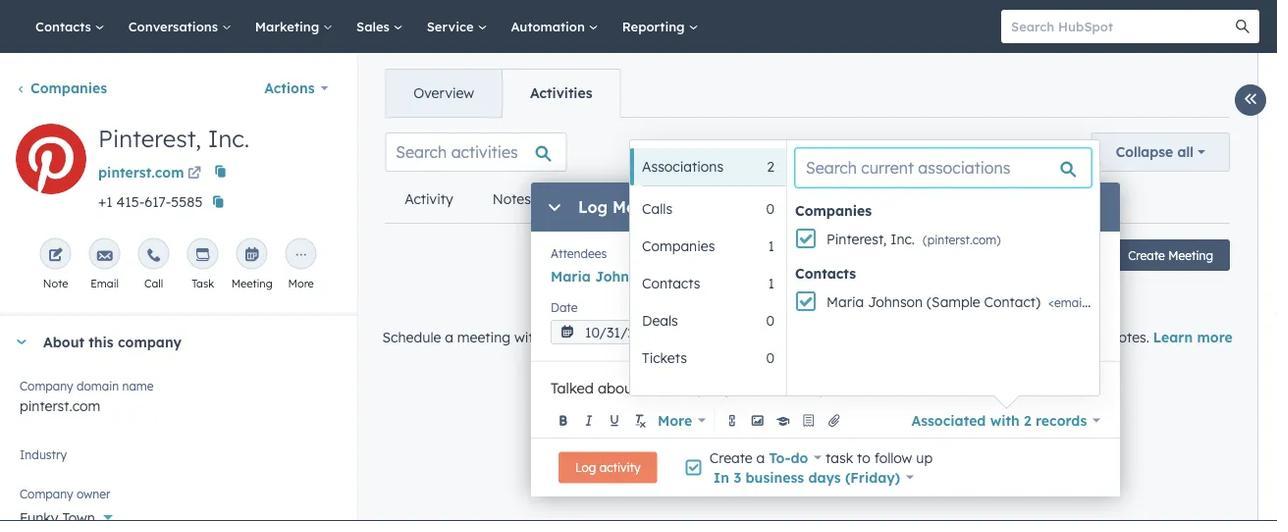 Task type: describe. For each thing, give the bounding box(es) containing it.
owner
[[77, 487, 110, 502]]

Search HubSpot search field
[[1002, 10, 1243, 43]]

up
[[917, 449, 933, 467]]

attendees
[[551, 246, 607, 261]]

automation link
[[499, 0, 611, 53]]

log activity button
[[559, 452, 658, 484]]

to-do
[[769, 449, 809, 467]]

task image
[[195, 248, 211, 264]]

caret image
[[16, 340, 28, 345]]

2 meeting from the left
[[778, 329, 831, 346]]

conversations
[[128, 18, 222, 34]]

about this company button
[[0, 316, 337, 369]]

meeting for log meeting
[[613, 198, 676, 217]]

in 3 business days (friday) button
[[714, 466, 914, 490]]

617-
[[145, 193, 171, 210]]

create meeting
[[1129, 248, 1214, 263]]

search image
[[1237, 20, 1250, 33]]

log meeting
[[579, 198, 676, 217]]

reporting
[[622, 18, 689, 34]]

deals
[[642, 312, 679, 330]]

notes.
[[1111, 329, 1150, 346]]

about
[[43, 334, 85, 351]]

inc. for pinterest, inc. (pinterst.com)
[[891, 231, 915, 248]]

3
[[734, 469, 742, 486]]

pinterst.com inside company domain name pinterst.com
[[20, 397, 101, 415]]

inc. for pinterest, inc.
[[208, 124, 250, 153]]

1:59 pm button
[[699, 318, 789, 347]]

<emailmaria@hubspot.com>
[[1049, 295, 1208, 310]]

1 for companies
[[769, 238, 775, 255]]

0 for deals
[[767, 312, 775, 330]]

about this company
[[43, 334, 182, 351]]

name
[[122, 379, 154, 394]]

pm
[[754, 323, 775, 340]]

2 horizontal spatial contacts
[[796, 265, 857, 282]]

a right the schedule
[[445, 329, 454, 346]]

(sample for maria johnson (sample contact) <emailmaria@hubspot.com>
[[927, 293, 981, 311]]

maria for maria johnson (sample contact)
[[551, 268, 591, 286]]

pinterest, for pinterest, inc.
[[98, 124, 201, 153]]

1:59
[[723, 323, 750, 340]]

maria johnson (sample contact) <emailmaria@hubspot.com>
[[827, 293, 1208, 311]]

marketing link
[[243, 0, 345, 53]]

+1
[[98, 193, 113, 210]]

1 horizontal spatial contacts
[[642, 275, 701, 292]]

company for company owner
[[20, 487, 73, 502]]

to-do button
[[769, 446, 822, 470]]

5585
[[171, 193, 203, 210]]

tickets
[[642, 350, 687, 367]]

this inside "feed"
[[646, 329, 669, 346]]

activities
[[530, 84, 593, 102]]

(friday)
[[846, 469, 901, 486]]

your
[[993, 329, 1022, 346]]

0 horizontal spatial 2
[[767, 158, 775, 175]]

edit button
[[16, 124, 86, 201]]

collapse
[[1116, 143, 1174, 161]]

3 meeting from the left
[[1025, 329, 1079, 346]]

email image
[[97, 248, 113, 264]]

company owner
[[20, 487, 110, 502]]

associated with 2 records button
[[912, 407, 1101, 435]]

to-
[[769, 449, 791, 467]]

overview
[[414, 84, 474, 102]]

service link
[[415, 0, 499, 53]]

actions
[[264, 80, 315, 97]]

pinterest, inc.
[[98, 124, 250, 153]]

calls inside calls button
[[652, 191, 683, 208]]

navigation inside "feed"
[[385, 176, 878, 224]]

more inside the more popup button
[[658, 412, 693, 429]]

date
[[551, 300, 578, 315]]

navigation containing overview
[[385, 69, 621, 118]]

company domain name pinterst.com
[[20, 379, 154, 415]]

marketing
[[255, 18, 323, 34]]

0 horizontal spatial to
[[858, 449, 871, 467]]

automation
[[511, 18, 589, 34]]

contact) for maria johnson (sample contact) <emailmaria@hubspot.com>
[[985, 293, 1041, 311]]

activities button
[[502, 70, 620, 117]]

email
[[91, 277, 119, 290]]

collapse all button
[[1092, 133, 1231, 172]]

search button
[[1227, 10, 1260, 43]]

activity inside "feed"
[[835, 329, 883, 346]]

Search current associations search field
[[796, 148, 1092, 188]]

with inside "feed"
[[515, 329, 542, 346]]

pinterest, for pinterest, inc. (pinterst.com)
[[827, 231, 887, 248]]

johnson for maria johnson (sample contact)
[[595, 268, 654, 286]]

business
[[746, 469, 805, 486]]

learn more link
[[1154, 329, 1233, 346]]

0 vertical spatial more
[[288, 277, 314, 290]]

outcome
[[792, 246, 844, 261]]

note image
[[48, 248, 63, 264]]

collapse all
[[1116, 143, 1194, 161]]

create a
[[710, 449, 769, 467]]

1:59 pm
[[723, 323, 775, 340]]

meeting for create meeting
[[1169, 248, 1214, 263]]

keep
[[904, 329, 935, 346]]

follow
[[875, 449, 913, 467]]

calls button
[[633, 176, 703, 223]]

steps
[[799, 380, 836, 397]]

record.
[[673, 329, 718, 346]]

task
[[192, 277, 214, 290]]

meetings button
[[777, 176, 878, 223]]



Task type: vqa. For each thing, say whether or not it's contained in the screenshot.


Task type: locate. For each thing, give the bounding box(es) containing it.
1 vertical spatial activity
[[600, 461, 641, 475]]

emails
[[571, 191, 613, 208]]

maria
[[551, 268, 591, 286], [827, 293, 865, 311]]

reporting link
[[611, 0, 711, 53]]

completed
[[792, 268, 867, 286]]

1 1 from the top
[[769, 238, 775, 255]]

1 vertical spatial pinterst.com
[[20, 397, 101, 415]]

johnson inside popup button
[[595, 268, 654, 286]]

1 meeting from the left
[[458, 329, 511, 346]]

Search activities search field
[[385, 133, 567, 172]]

feed containing collapse all
[[370, 117, 1246, 365]]

link opens in a new window image
[[188, 163, 201, 186]]

create for create a
[[710, 449, 753, 467]]

0 vertical spatial and
[[1083, 329, 1108, 346]]

2 vertical spatial companies
[[642, 238, 715, 255]]

to left the keep
[[886, 329, 900, 346]]

a right log
[[765, 329, 774, 346]]

more
[[288, 277, 314, 290], [658, 412, 693, 429]]

1 horizontal spatial and
[[1083, 329, 1108, 346]]

0 horizontal spatial johnson
[[595, 268, 654, 286]]

2 left records
[[1025, 412, 1032, 429]]

1 vertical spatial companies
[[796, 202, 872, 220]]

0 horizontal spatial more
[[288, 277, 314, 290]]

log
[[579, 198, 608, 217], [576, 461, 597, 475]]

pinterst.com
[[98, 164, 184, 181], [20, 397, 101, 415]]

to up (friday)
[[858, 449, 871, 467]]

maria johnson (sample contact)
[[551, 268, 778, 286]]

2 inside popup button
[[1025, 412, 1032, 429]]

pinterst.com down "domain"
[[20, 397, 101, 415]]

contacts inside contacts link
[[35, 18, 95, 34]]

and left notes.
[[1083, 329, 1108, 346]]

1 vertical spatial company
[[668, 380, 732, 397]]

with left contact
[[515, 329, 542, 346]]

0 horizontal spatial (sample
[[658, 268, 715, 286]]

completed button
[[792, 263, 880, 291]]

of
[[976, 329, 989, 346]]

0 horizontal spatial and
[[736, 380, 762, 397]]

log
[[741, 329, 761, 346]]

company inside company domain name pinterst.com
[[20, 379, 73, 394]]

0 horizontal spatial with
[[515, 329, 542, 346]]

tasks button
[[703, 176, 777, 223]]

(sample up track
[[927, 293, 981, 311]]

log inside button
[[576, 461, 597, 475]]

learn
[[1154, 329, 1194, 346]]

tasks
[[722, 191, 757, 208]]

0 vertical spatial with
[[515, 329, 542, 346]]

2 1 from the top
[[769, 275, 775, 292]]

companies down contacts link
[[30, 80, 107, 97]]

emails button
[[551, 176, 633, 223]]

pinterst.com up +1 415-617-5585 at top
[[98, 164, 184, 181]]

1 up pm
[[769, 275, 775, 292]]

2 horizontal spatial meeting
[[1025, 329, 1079, 346]]

this up tickets
[[646, 329, 669, 346]]

1 horizontal spatial this
[[646, 329, 669, 346]]

note
[[43, 277, 68, 290]]

1 horizontal spatial more
[[658, 412, 693, 429]]

(sample inside popup button
[[658, 268, 715, 286]]

3 0 from the top
[[767, 350, 775, 367]]

1 vertical spatial maria
[[827, 293, 865, 311]]

contacts up companies link
[[35, 18, 95, 34]]

create up <emailmaria@hubspot.com>
[[1129, 248, 1166, 263]]

talked
[[551, 380, 594, 397]]

log right minimize dialog image
[[579, 198, 608, 217]]

schedule a meeting with a contact from this record. or log a meeting activity to keep track of your meeting and notes. learn more
[[383, 329, 1233, 346]]

johnson up the keep
[[868, 293, 923, 311]]

0 vertical spatial 0
[[767, 200, 775, 218]]

next
[[766, 380, 795, 397]]

meeting down meeting icon
[[231, 277, 273, 290]]

records
[[1036, 412, 1088, 429]]

call
[[144, 277, 163, 290]]

1 horizontal spatial maria
[[827, 293, 865, 311]]

pinterest, inc. (pinterst.com)
[[827, 231, 1001, 248]]

pinterst.com link
[[98, 157, 205, 186]]

create for create meeting
[[1129, 248, 1166, 263]]

all
[[1178, 143, 1194, 161]]

maria inside popup button
[[551, 268, 591, 286]]

0 vertical spatial company
[[118, 334, 182, 351]]

MM/DD/YYYY text field
[[551, 320, 692, 345]]

2 navigation from the top
[[385, 176, 878, 224]]

1 vertical spatial with
[[991, 412, 1020, 429]]

1 horizontal spatial 2
[[1025, 412, 1032, 429]]

(sample for maria johnson (sample contact)
[[658, 268, 715, 286]]

meeting up <emailmaria@hubspot.com>
[[1169, 248, 1214, 263]]

1 horizontal spatial to
[[886, 329, 900, 346]]

more down talked about the company and next steps
[[658, 412, 693, 429]]

pinterest, up pinterst.com link
[[98, 124, 201, 153]]

with inside popup button
[[991, 412, 1020, 429]]

meeting right your in the bottom right of the page
[[1025, 329, 1079, 346]]

maria down attendees
[[551, 268, 591, 286]]

contact) up your in the bottom right of the page
[[985, 293, 1041, 311]]

company up name
[[118, 334, 182, 351]]

service
[[427, 18, 478, 34]]

2 vertical spatial 0
[[767, 350, 775, 367]]

a left to-
[[757, 449, 765, 467]]

and left next
[[736, 380, 762, 397]]

0 right log
[[767, 312, 775, 330]]

0 horizontal spatial company
[[118, 334, 182, 351]]

company up the more popup button
[[668, 380, 732, 397]]

1 vertical spatial create
[[710, 449, 753, 467]]

a left contact
[[546, 329, 554, 346]]

navigation
[[385, 69, 621, 118], [385, 176, 878, 224]]

in
[[714, 469, 730, 486]]

in 3 business days (friday)
[[714, 469, 901, 486]]

contacts up 'deals'
[[642, 275, 701, 292]]

navigation containing activity
[[385, 176, 878, 224]]

company down industry
[[20, 487, 73, 502]]

link opens in a new window image
[[188, 167, 201, 181]]

0 vertical spatial contact)
[[719, 268, 778, 286]]

do
[[791, 449, 809, 467]]

company for company domain name pinterst.com
[[20, 379, 73, 394]]

2 vertical spatial meeting
[[231, 277, 273, 290]]

0 horizontal spatial contact)
[[719, 268, 778, 286]]

navigation down associations
[[385, 176, 878, 224]]

more button
[[654, 407, 710, 435]]

0 vertical spatial navigation
[[385, 69, 621, 118]]

maria down the 'completed' popup button
[[827, 293, 865, 311]]

notes button
[[473, 176, 551, 223]]

minimize dialog image
[[547, 201, 563, 216]]

0 vertical spatial company
[[20, 379, 73, 394]]

to inside "feed"
[[886, 329, 900, 346]]

domain
[[77, 379, 119, 394]]

and inside "feed"
[[1083, 329, 1108, 346]]

1 vertical spatial inc.
[[891, 231, 915, 248]]

conversations link
[[117, 0, 243, 53]]

contact
[[558, 329, 607, 346]]

activity down about
[[600, 461, 641, 475]]

2 0 from the top
[[767, 312, 775, 330]]

duration
[[820, 301, 869, 316]]

0 horizontal spatial companies
[[30, 80, 107, 97]]

1 horizontal spatial meeting
[[778, 329, 831, 346]]

1 horizontal spatial meeting
[[613, 198, 676, 217]]

meeting image
[[244, 248, 260, 264]]

task to follow up
[[822, 449, 933, 467]]

company down about
[[20, 379, 73, 394]]

associations
[[642, 158, 724, 175]]

log activity
[[576, 461, 641, 475]]

0 vertical spatial create
[[1129, 248, 1166, 263]]

1 vertical spatial meeting
[[1169, 248, 1214, 263]]

meeting
[[458, 329, 511, 346], [778, 329, 831, 346], [1025, 329, 1079, 346]]

1 vertical spatial 1
[[769, 275, 775, 292]]

0 horizontal spatial pinterest,
[[98, 124, 201, 153]]

1 horizontal spatial with
[[991, 412, 1020, 429]]

navigation up search activities search box
[[385, 69, 621, 118]]

0 horizontal spatial create
[[710, 449, 753, 467]]

log down the 'talked'
[[576, 461, 597, 475]]

0 horizontal spatial meeting
[[458, 329, 511, 346]]

+1 415-617-5585
[[98, 193, 203, 210]]

0 vertical spatial pinterest,
[[98, 124, 201, 153]]

1 for contacts
[[769, 275, 775, 292]]

1 horizontal spatial company
[[668, 380, 732, 397]]

1 company from the top
[[20, 379, 73, 394]]

johnson for maria johnson (sample contact) <emailmaria@hubspot.com>
[[868, 293, 923, 311]]

1 vertical spatial pinterest,
[[827, 231, 887, 248]]

track
[[939, 329, 972, 346]]

pinterest, up the 'completed' popup button
[[827, 231, 887, 248]]

log for log meeting
[[579, 198, 608, 217]]

1 vertical spatial more
[[658, 412, 693, 429]]

meetings
[[797, 191, 858, 208]]

0 vertical spatial pinterst.com
[[98, 164, 184, 181]]

meeting inside create meeting "button"
[[1169, 248, 1214, 263]]

1 vertical spatial contact)
[[985, 293, 1041, 311]]

0 vertical spatial activity
[[835, 329, 883, 346]]

contact)
[[719, 268, 778, 286], [985, 293, 1041, 311]]

activity down duration
[[835, 329, 883, 346]]

0 horizontal spatial contacts
[[35, 18, 95, 34]]

0 vertical spatial 2
[[767, 158, 775, 175]]

1 horizontal spatial companies
[[642, 238, 715, 255]]

2 up tasks button
[[767, 158, 775, 175]]

activity button
[[385, 176, 473, 223]]

meeting right the schedule
[[458, 329, 511, 346]]

from
[[611, 329, 642, 346]]

companies up outcome
[[796, 202, 872, 220]]

contact) inside popup button
[[719, 268, 778, 286]]

companies link
[[16, 80, 107, 97]]

415-
[[116, 193, 145, 210]]

0 vertical spatial log
[[579, 198, 608, 217]]

(pinterst.com)
[[923, 233, 1001, 247]]

to
[[886, 329, 900, 346], [858, 449, 871, 467]]

0 vertical spatial maria
[[551, 268, 591, 286]]

1 vertical spatial to
[[858, 449, 871, 467]]

2 horizontal spatial meeting
[[1169, 248, 1214, 263]]

2 company from the top
[[20, 487, 73, 502]]

schedule
[[383, 329, 441, 346]]

maria for maria johnson (sample contact) <emailmaria@hubspot.com>
[[827, 293, 865, 311]]

0 for calls
[[767, 200, 775, 218]]

create up 3
[[710, 449, 753, 467]]

actions button
[[252, 69, 341, 108]]

1 navigation from the top
[[385, 69, 621, 118]]

0 vertical spatial (sample
[[658, 268, 715, 286]]

1 horizontal spatial contact)
[[985, 293, 1041, 311]]

1 vertical spatial 2
[[1025, 412, 1032, 429]]

1 horizontal spatial activity
[[835, 329, 883, 346]]

0 vertical spatial johnson
[[595, 268, 654, 286]]

1 horizontal spatial create
[[1129, 248, 1166, 263]]

overview button
[[386, 70, 502, 117]]

feed
[[370, 117, 1246, 365]]

days
[[809, 469, 841, 486]]

1
[[769, 238, 775, 255], [769, 275, 775, 292]]

1 horizontal spatial (sample
[[927, 293, 981, 311]]

activity inside button
[[600, 461, 641, 475]]

activity
[[835, 329, 883, 346], [600, 461, 641, 475]]

0 horizontal spatial activity
[[600, 461, 641, 475]]

call image
[[146, 248, 162, 264]]

companies up maria johnson (sample contact)
[[642, 238, 715, 255]]

this right about
[[89, 334, 114, 351]]

0 vertical spatial companies
[[30, 80, 107, 97]]

1 horizontal spatial pinterest,
[[827, 231, 887, 248]]

1 horizontal spatial johnson
[[868, 293, 923, 311]]

0 horizontal spatial maria
[[551, 268, 591, 286]]

(sample up 'deals'
[[658, 268, 715, 286]]

create meeting button
[[1112, 240, 1231, 271]]

1 vertical spatial johnson
[[868, 293, 923, 311]]

create inside create meeting "button"
[[1129, 248, 1166, 263]]

talked about the company and next steps
[[551, 380, 836, 397]]

1 vertical spatial 0
[[767, 312, 775, 330]]

0 horizontal spatial meeting
[[231, 277, 273, 290]]

activity
[[405, 191, 453, 208]]

0 horizontal spatial this
[[89, 334, 114, 351]]

log for log activity
[[576, 461, 597, 475]]

industry
[[20, 448, 67, 463]]

more image
[[293, 248, 309, 264]]

0 vertical spatial 1
[[769, 238, 775, 255]]

associated with 2 records
[[912, 412, 1088, 429]]

contact) for maria johnson (sample contact)
[[719, 268, 778, 286]]

1 vertical spatial company
[[20, 487, 73, 502]]

this inside dropdown button
[[89, 334, 114, 351]]

create
[[1129, 248, 1166, 263], [710, 449, 753, 467]]

0 vertical spatial meeting
[[613, 198, 676, 217]]

2
[[767, 158, 775, 175], [1025, 412, 1032, 429]]

0 horizontal spatial inc.
[[208, 124, 250, 153]]

1 vertical spatial and
[[736, 380, 762, 397]]

meeting right pm
[[778, 329, 831, 346]]

0 down pm
[[767, 350, 775, 367]]

meeting down associations
[[613, 198, 676, 217]]

contacts down outcome
[[796, 265, 857, 282]]

johnson down attendees
[[595, 268, 654, 286]]

1 vertical spatial (sample
[[927, 293, 981, 311]]

with right associated
[[991, 412, 1020, 429]]

maria johnson (sample contact) button
[[551, 263, 778, 291]]

1 0 from the top
[[767, 200, 775, 218]]

0 vertical spatial inc.
[[208, 124, 250, 153]]

0 right tasks
[[767, 200, 775, 218]]

2 horizontal spatial companies
[[796, 202, 872, 220]]

notes
[[493, 191, 531, 208]]

(sample
[[658, 268, 715, 286], [927, 293, 981, 311]]

1 vertical spatial navigation
[[385, 176, 878, 224]]

1 horizontal spatial inc.
[[891, 231, 915, 248]]

company inside dropdown button
[[118, 334, 182, 351]]

task
[[826, 449, 854, 467]]

the
[[642, 380, 664, 397]]

0 vertical spatial to
[[886, 329, 900, 346]]

contact) up 1:59 pm
[[719, 268, 778, 286]]

0 for tickets
[[767, 350, 775, 367]]

1 vertical spatial log
[[576, 461, 597, 475]]

johnson
[[595, 268, 654, 286], [868, 293, 923, 311]]

1 left outcome
[[769, 238, 775, 255]]

this
[[646, 329, 669, 346], [89, 334, 114, 351]]

more down more image at the left of the page
[[288, 277, 314, 290]]



